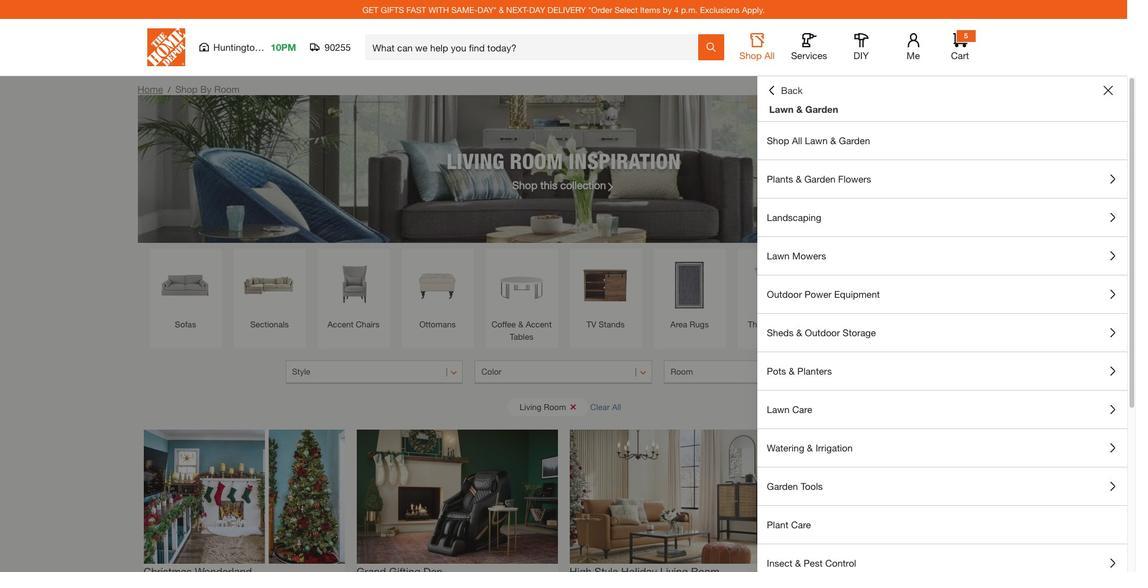 Task type: describe. For each thing, give the bounding box(es) containing it.
& for insect & pest control
[[795, 558, 801, 569]]

ottomans
[[419, 320, 456, 330]]

care for plant care
[[791, 520, 811, 531]]

garden tools button
[[757, 468, 1127, 506]]

home
[[138, 83, 163, 95]]

5
[[964, 31, 968, 40]]

tools
[[801, 481, 823, 492]]

menu containing shop all lawn & garden
[[757, 122, 1127, 573]]

watering & irrigation
[[767, 443, 853, 454]]

pest
[[804, 558, 823, 569]]

equipment
[[834, 289, 880, 300]]

lawn care
[[767, 404, 812, 415]]

living room
[[520, 402, 566, 412]]

storage
[[843, 327, 876, 338]]

insect & pest control
[[767, 558, 856, 569]]

pots
[[767, 366, 786, 377]]

tables
[[510, 332, 533, 342]]

select
[[615, 4, 638, 14]]

shop for shop all
[[739, 50, 762, 61]]

pots & planters button
[[757, 353, 1127, 391]]

collection
[[560, 178, 606, 191]]

drawer close image
[[1104, 86, 1113, 95]]

sectionals link
[[239, 255, 300, 331]]

garden left "flowers"
[[804, 173, 836, 185]]

0 horizontal spatial outdoor
[[767, 289, 802, 300]]

shop for shop this collection
[[512, 178, 538, 191]]

diy button
[[842, 33, 880, 62]]

shop all lawn & garden link
[[757, 122, 1127, 160]]

lawn for lawn & garden
[[769, 104, 794, 115]]

accent chairs link
[[323, 255, 384, 331]]

gifts
[[381, 4, 404, 14]]

garden left tools
[[767, 481, 798, 492]]

cart
[[951, 50, 969, 61]]

huntington
[[213, 41, 260, 53]]

apply.
[[742, 4, 765, 14]]

room down color button
[[544, 402, 566, 412]]

next-
[[506, 4, 529, 14]]

plants & garden flowers button
[[757, 160, 1127, 198]]

accent chairs
[[328, 320, 380, 330]]

& for plants & garden flowers
[[796, 173, 802, 185]]

day*
[[478, 4, 497, 14]]

living for living room inspiration
[[447, 148, 504, 174]]

power
[[805, 289, 832, 300]]

by
[[200, 83, 212, 95]]

& for pots & planters
[[789, 366, 795, 377]]

/
[[168, 85, 171, 95]]

tv stands link
[[576, 255, 636, 331]]

inspiration
[[569, 148, 681, 174]]

room button
[[664, 361, 842, 385]]

tv stands image
[[576, 255, 636, 315]]

accent inside coffee & accent tables
[[526, 320, 552, 330]]

& for watering & irrigation
[[807, 443, 813, 454]]

& for sheds & outdoor storage
[[796, 327, 802, 338]]

mowers
[[792, 250, 826, 262]]

style
[[292, 367, 310, 377]]

tv
[[587, 320, 596, 330]]

lawn mowers button
[[757, 237, 1127, 275]]

irrigation
[[816, 443, 853, 454]]

control
[[825, 558, 856, 569]]

garden up shop all lawn & garden
[[805, 104, 838, 115]]

get
[[362, 4, 379, 14]]

area
[[671, 320, 687, 330]]

room down area
[[671, 367, 693, 377]]

10pm
[[271, 41, 296, 53]]

coffee & accent tables image
[[491, 255, 552, 315]]

4 stretchy image image from the left
[[783, 430, 984, 564]]

plants & garden flowers
[[767, 173, 871, 185]]

home link
[[138, 83, 163, 95]]

pillows
[[773, 320, 799, 330]]

& for coffee & accent tables
[[518, 320, 523, 330]]

coffee & accent tables link
[[491, 255, 552, 343]]

2 stretchy image image from the left
[[357, 430, 558, 564]]

lawn for lawn mowers
[[767, 250, 790, 262]]

blankets
[[854, 320, 886, 330]]

color
[[481, 367, 501, 377]]

shop this collection
[[512, 178, 606, 191]]

plant care link
[[757, 507, 1127, 544]]

shop all lawn & garden
[[767, 135, 870, 146]]

sheds & outdoor storage button
[[757, 314, 1127, 352]]

throw blankets image
[[828, 255, 888, 315]]

rugs
[[690, 320, 709, 330]]

tv stands
[[587, 320, 625, 330]]

area rugs
[[671, 320, 709, 330]]

shop right /
[[175, 83, 198, 95]]

garden tools
[[767, 481, 823, 492]]

garden up "flowers"
[[839, 135, 870, 146]]

by
[[663, 4, 672, 14]]

What can we help you find today? search field
[[373, 35, 697, 60]]

outdoor power equipment button
[[757, 276, 1127, 314]]

& right day*
[[499, 4, 504, 14]]



Task type: locate. For each thing, give the bounding box(es) containing it.
lawn down lawn & garden
[[805, 135, 828, 146]]

0 horizontal spatial all
[[612, 402, 621, 412]]

shop up plants
[[767, 135, 789, 146]]

ottomans image
[[407, 255, 468, 315]]

& inside 'button'
[[795, 558, 801, 569]]

huntington park
[[213, 41, 282, 53]]

lawn care button
[[757, 391, 1127, 429]]

1 horizontal spatial outdoor
[[805, 327, 840, 338]]

1 horizontal spatial living
[[520, 402, 542, 412]]

pots & planters
[[767, 366, 832, 377]]

& left irrigation
[[807, 443, 813, 454]]

0 horizontal spatial throw
[[748, 320, 771, 330]]

1 vertical spatial living
[[520, 402, 542, 412]]

services
[[791, 50, 827, 61]]

throw pillows link
[[744, 255, 804, 331]]

park
[[263, 41, 282, 53]]

& for lawn & garden
[[796, 104, 803, 115]]

lawn
[[769, 104, 794, 115], [805, 135, 828, 146], [767, 250, 790, 262], [767, 404, 790, 415]]

living room inspiration
[[447, 148, 681, 174]]

accent left chairs
[[328, 320, 354, 330]]

all up back button
[[765, 50, 775, 61]]

& left the pest at the bottom of the page
[[795, 558, 801, 569]]

shop this collection link
[[512, 177, 615, 193]]

lawn down back button
[[769, 104, 794, 115]]

style button
[[286, 361, 463, 385]]

outdoor left storage
[[805, 327, 840, 338]]

all right "clear"
[[612, 402, 621, 412]]

shop inside menu
[[767, 135, 789, 146]]

p.m.
[[681, 4, 698, 14]]

0 vertical spatial outdoor
[[767, 289, 802, 300]]

2 horizontal spatial all
[[792, 135, 802, 146]]

4
[[674, 4, 679, 14]]

services button
[[790, 33, 828, 62]]

lawn mowers
[[767, 250, 826, 262]]

& down back
[[796, 104, 803, 115]]

plant care
[[767, 520, 811, 531]]

1 vertical spatial outdoor
[[805, 327, 840, 338]]

lawn inside shop all lawn & garden link
[[805, 135, 828, 146]]

back button
[[767, 85, 803, 96]]

flowers
[[838, 173, 871, 185]]

stands
[[599, 320, 625, 330]]

& up plants & garden flowers
[[830, 135, 836, 146]]

shop down apply.
[[739, 50, 762, 61]]

lawn inside lawn care button
[[767, 404, 790, 415]]

lawn inside lawn mowers button
[[767, 250, 790, 262]]

care for lawn care
[[792, 404, 812, 415]]

area rugs link
[[660, 255, 720, 331]]

1 horizontal spatial accent
[[526, 320, 552, 330]]

outdoor
[[767, 289, 802, 300], [805, 327, 840, 338]]

watering & irrigation button
[[757, 430, 1127, 468]]

back
[[781, 85, 803, 96]]

chairs
[[356, 320, 380, 330]]

exclusions
[[700, 4, 740, 14]]

insect & pest control button
[[757, 545, 1127, 573]]

2 vertical spatial all
[[612, 402, 621, 412]]

the home depot logo image
[[147, 28, 185, 66]]

shop for shop all lawn & garden
[[767, 135, 789, 146]]

shop
[[739, 50, 762, 61], [175, 83, 198, 95], [767, 135, 789, 146], [512, 178, 538, 191]]

3 stretchy image image from the left
[[570, 430, 771, 564]]

this
[[540, 178, 557, 191]]

outdoor up pillows
[[767, 289, 802, 300]]

0 vertical spatial care
[[792, 404, 812, 415]]

delivery
[[548, 4, 586, 14]]

menu
[[757, 122, 1127, 573]]

throw left pillows
[[748, 320, 771, 330]]

throw pillows image
[[744, 255, 804, 315]]

throw pillows
[[748, 320, 799, 330]]

landscaping button
[[757, 199, 1127, 237]]

lawn for lawn care
[[767, 404, 790, 415]]

shop left this
[[512, 178, 538, 191]]

area rugs image
[[660, 255, 720, 315]]

clear all
[[590, 402, 621, 412]]

0 vertical spatial living
[[447, 148, 504, 174]]

living for living room
[[520, 402, 542, 412]]

throw blankets link
[[828, 255, 888, 331]]

with
[[429, 4, 449, 14]]

curtains & drapes image
[[912, 255, 972, 315]]

*order
[[588, 4, 612, 14]]

fast
[[406, 4, 426, 14]]

sectionals image
[[239, 255, 300, 315]]

clear all button
[[590, 396, 621, 418]]

living
[[447, 148, 504, 174], [520, 402, 542, 412]]

all down lawn & garden
[[792, 135, 802, 146]]

& right pots
[[789, 366, 795, 377]]

all for shop all
[[765, 50, 775, 61]]

sofas link
[[155, 255, 216, 331]]

90255
[[325, 41, 351, 53]]

sectionals
[[250, 320, 289, 330]]

color button
[[475, 361, 652, 385]]

2 throw from the left
[[829, 320, 852, 330]]

lawn left mowers
[[767, 250, 790, 262]]

clear
[[590, 402, 610, 412]]

1 horizontal spatial all
[[765, 50, 775, 61]]

0 vertical spatial all
[[765, 50, 775, 61]]

care down the 'pots & planters'
[[792, 404, 812, 415]]

outdoor power equipment
[[767, 289, 880, 300]]

1 vertical spatial all
[[792, 135, 802, 146]]

care inside button
[[792, 404, 812, 415]]

plants
[[767, 173, 793, 185]]

lawn down pots
[[767, 404, 790, 415]]

accent up tables
[[526, 320, 552, 330]]

care right plant
[[791, 520, 811, 531]]

me
[[907, 50, 920, 61]]

landscaping
[[767, 212, 822, 223]]

throw for throw blankets
[[829, 320, 852, 330]]

stretchy image image
[[144, 430, 345, 564], [357, 430, 558, 564], [570, 430, 771, 564], [783, 430, 984, 564]]

0 horizontal spatial living
[[447, 148, 504, 174]]

& right sheds
[[796, 327, 802, 338]]

1 horizontal spatial throw
[[829, 320, 852, 330]]

same-
[[451, 4, 478, 14]]

& inside coffee & accent tables
[[518, 320, 523, 330]]

&
[[499, 4, 504, 14], [796, 104, 803, 115], [830, 135, 836, 146], [796, 173, 802, 185], [518, 320, 523, 330], [796, 327, 802, 338], [789, 366, 795, 377], [807, 443, 813, 454], [795, 558, 801, 569]]

1 accent from the left
[[328, 320, 354, 330]]

throw left 'blankets'
[[829, 320, 852, 330]]

shop all
[[739, 50, 775, 61]]

coffee
[[492, 320, 516, 330]]

1 stretchy image image from the left
[[144, 430, 345, 564]]

shop inside "button"
[[739, 50, 762, 61]]

throw for throw pillows
[[748, 320, 771, 330]]

get gifts fast with same-day* & next-day delivery *order select items by 4 p.m. exclusions apply.
[[362, 4, 765, 14]]

all
[[765, 50, 775, 61], [792, 135, 802, 146], [612, 402, 621, 412]]

& right plants
[[796, 173, 802, 185]]

diy
[[854, 50, 869, 61]]

room up this
[[510, 148, 563, 174]]

sofas image
[[155, 255, 216, 315]]

accent chairs image
[[323, 255, 384, 315]]

living room button
[[508, 399, 589, 416]]

me button
[[894, 33, 932, 62]]

1 vertical spatial care
[[791, 520, 811, 531]]

0 horizontal spatial accent
[[328, 320, 354, 330]]

living inside button
[[520, 402, 542, 412]]

room right by
[[214, 83, 240, 95]]

day
[[529, 4, 545, 14]]

insect
[[767, 558, 793, 569]]

feedback link image
[[1120, 200, 1136, 264]]

1 throw from the left
[[748, 320, 771, 330]]

sheds & outdoor storage
[[767, 327, 876, 338]]

care
[[792, 404, 812, 415], [791, 520, 811, 531]]

planters
[[797, 366, 832, 377]]

2 accent from the left
[[526, 320, 552, 330]]

all for clear all
[[612, 402, 621, 412]]

sheds
[[767, 327, 794, 338]]

watering
[[767, 443, 804, 454]]

ottomans link
[[407, 255, 468, 331]]

all for shop all lawn & garden
[[792, 135, 802, 146]]

lawn & garden
[[769, 104, 838, 115]]

90255 button
[[310, 41, 351, 53]]

& up tables
[[518, 320, 523, 330]]

items
[[640, 4, 661, 14]]

room
[[214, 83, 240, 95], [510, 148, 563, 174], [671, 367, 693, 377], [544, 402, 566, 412]]

shop all button
[[738, 33, 776, 62]]



Task type: vqa. For each thing, say whether or not it's contained in the screenshot.
5
yes



